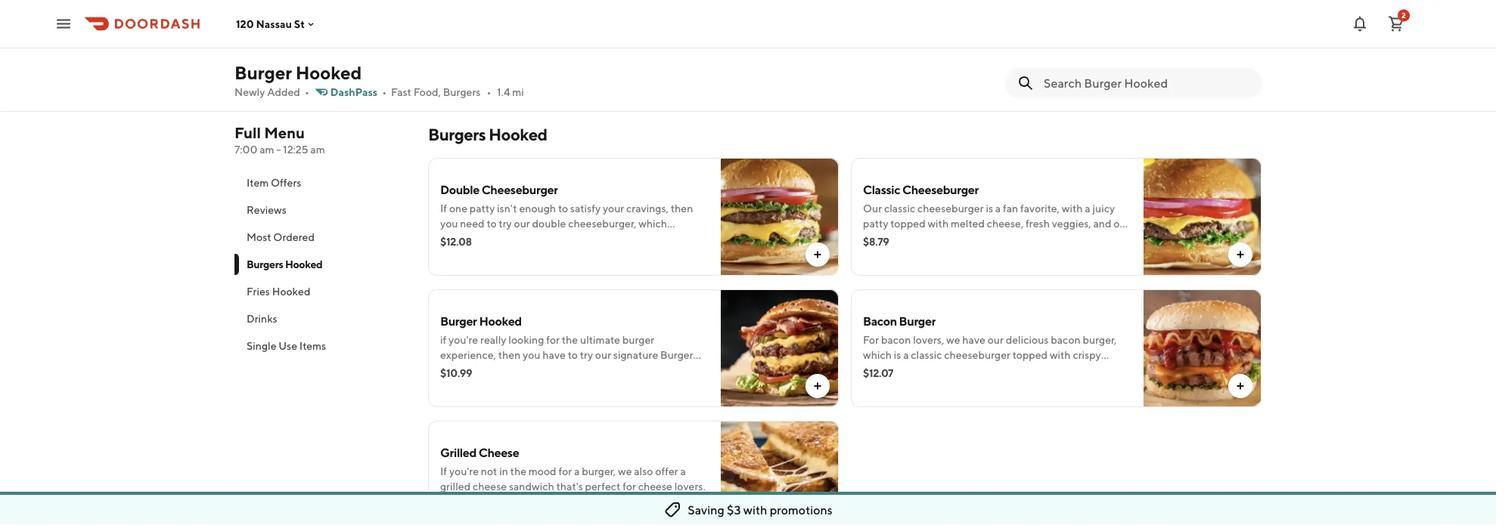 Task type: describe. For each thing, give the bounding box(es) containing it.
bacon down for
[[863, 364, 893, 377]]

cheeseburger for classic cheeseburger
[[903, 183, 979, 197]]

fries
[[247, 286, 270, 298]]

mi
[[512, 86, 524, 98]]

promotions
[[770, 503, 833, 518]]

features
[[440, 233, 480, 245]]

topped inside classic cheeseburger our classic cheeseburger is a fan favorite, with a juicy patty topped with melted cheese, fresh veggies, and our secret sauce.
[[891, 218, 926, 230]]

most ordered
[[247, 231, 315, 244]]

patties
[[502, 233, 535, 245]]

cheese, inside classic cheeseburger our classic cheeseburger is a fan favorite, with a juicy patty topped with melted cheese, fresh veggies, and our secret sauce.
[[987, 218, 1024, 230]]

fries
[[500, 28, 521, 41]]

two
[[482, 233, 500, 245]]

a inside bacon burger for bacon lovers, we have our delicious bacon burger, which is a classic cheeseburger topped with crispy bacon strips.
[[903, 349, 909, 362]]

try
[[499, 218, 512, 230]]

2 button
[[1381, 9, 1412, 39]]

add item to cart image for cheese
[[812, 512, 824, 524]]

high
[[577, 233, 599, 245]]

cravings,
[[626, 202, 669, 215]]

for for cheese
[[559, 466, 572, 478]]

double cheeseburger if one patty isn't enough to satisfy your cravings, then you need to try our double cheeseburger, which features two patties stacked high with cheese, fresh veggies and sauce.
[[440, 183, 693, 260]]

lovers,
[[913, 334, 944, 347]]

one
[[449, 202, 468, 215]]

single use items
[[247, 340, 326, 353]]

simple
[[451, 44, 483, 56]]

item
[[247, 177, 269, 189]]

a right offer
[[680, 466, 686, 478]]

favorite,
[[1021, 202, 1060, 215]]

full
[[235, 124, 261, 142]]

a inside 'classic french fries topped with melted cheddar cheese, for a simple and satisfying side.'
[[444, 44, 449, 56]]

patty inside double cheeseburger if one patty isn't enough to satisfy your cravings, then you need to try our double cheeseburger, which features two patties stacked high with cheese, fresh veggies and sauce.
[[470, 202, 495, 215]]

for
[[863, 334, 879, 347]]

1 horizontal spatial burgers hooked
[[428, 125, 547, 145]]

saving
[[688, 503, 725, 518]]

secret
[[863, 233, 893, 245]]

strips.
[[895, 364, 924, 377]]

2 items, open order cart image
[[1388, 15, 1406, 33]]

item offers
[[247, 177, 301, 189]]

2
[[1402, 11, 1406, 20]]

single
[[247, 340, 277, 353]]

2 • from the left
[[382, 86, 387, 98]]

bacon burger image
[[1144, 290, 1262, 408]]

patty inside classic cheeseburger our classic cheeseburger is a fan favorite, with a juicy patty topped with melted cheese, fresh veggies, and our secret sauce.
[[863, 218, 889, 230]]

newly
[[235, 86, 265, 98]]

double
[[440, 183, 480, 197]]

a left juicy
[[1085, 202, 1091, 215]]

7:00
[[235, 143, 258, 156]]

120
[[236, 18, 254, 30]]

classic inside classic cheeseburger our classic cheeseburger is a fan favorite, with a juicy patty topped with melted cheese, fresh veggies, and our secret sauce.
[[884, 202, 916, 215]]

and inside double cheeseburger if one patty isn't enough to satisfy your cravings, then you need to try our double cheeseburger, which features two patties stacked high with cheese, fresh veggies and sauce.
[[479, 248, 497, 260]]

grilled
[[440, 481, 471, 493]]

grilled
[[440, 446, 477, 460]]

1 vertical spatial burgers
[[428, 125, 486, 145]]

st
[[294, 18, 305, 30]]

single use items button
[[235, 333, 410, 360]]

add item to cart image for cheeseburger
[[1235, 249, 1247, 261]]

veggies
[[440, 248, 477, 260]]

1 horizontal spatial burger hooked
[[440, 314, 522, 329]]

0 horizontal spatial burgers hooked
[[247, 258, 323, 271]]

juicy
[[1093, 202, 1115, 215]]

our
[[863, 202, 882, 215]]

isn't
[[497, 202, 517, 215]]

$12.08
[[440, 236, 472, 248]]

topped inside bacon burger for bacon lovers, we have our delicious bacon burger, which is a classic cheeseburger topped with crispy bacon strips.
[[1013, 349, 1048, 362]]

reviews
[[247, 204, 287, 216]]

mood
[[529, 466, 557, 478]]

sauce. inside classic cheeseburger our classic cheeseburger is a fan favorite, with a juicy patty topped with melted cheese, fresh veggies, and our secret sauce.
[[895, 233, 925, 245]]

stacked
[[538, 233, 575, 245]]

cheeseburger,
[[568, 218, 637, 230]]

the
[[510, 466, 527, 478]]

cheeseburger for double cheeseburger
[[482, 183, 558, 197]]

newly added •
[[235, 86, 309, 98]]

fast food, burgers • 1.4 mi
[[391, 86, 524, 98]]

2 am from the left
[[310, 143, 325, 156]]

menu
[[264, 124, 305, 142]]

0 horizontal spatial burger hooked
[[235, 62, 362, 83]]

added
[[267, 86, 300, 98]]

for for french
[[428, 44, 442, 56]]

if for double
[[440, 202, 447, 215]]

120 nassau st button
[[236, 18, 317, 30]]

2 add item to cart image from the top
[[812, 381, 824, 393]]

a up that's at bottom left
[[574, 466, 580, 478]]

classic french fries topped with melted cheddar cheese, for a simple and satisfying side.
[[428, 28, 698, 56]]

burger hooked image
[[721, 290, 839, 408]]

perfect
[[585, 481, 621, 493]]

need
[[460, 218, 485, 230]]

hooked inside button
[[272, 286, 311, 298]]

enough
[[519, 202, 556, 215]]

cheese, inside 'classic french fries topped with melted cheddar cheese, for a simple and satisfying side.'
[[661, 28, 698, 41]]

0 horizontal spatial burger
[[235, 62, 292, 83]]

you
[[440, 218, 458, 230]]

120 nassau st
[[236, 18, 305, 30]]

fan
[[1003, 202, 1018, 215]]

1 am from the left
[[260, 143, 274, 156]]

classic cheeseburger our classic cheeseburger is a fan favorite, with a juicy patty topped with melted cheese, fresh veggies, and our secret sauce.
[[863, 183, 1130, 245]]

most ordered button
[[235, 224, 410, 251]]

with inside 'classic french fries topped with melted cheddar cheese, for a simple and satisfying side.'
[[560, 28, 581, 41]]

in
[[499, 466, 508, 478]]

burger, for grilled cheese
[[582, 466, 616, 478]]

cheddar
[[619, 28, 659, 41]]

$3
[[727, 503, 741, 518]]

have
[[963, 334, 986, 347]]

1.4
[[497, 86, 510, 98]]

grilled cheese image
[[721, 421, 839, 526]]

classic for cheeseburger
[[863, 183, 900, 197]]

crispy
[[1073, 349, 1101, 362]]



Task type: vqa. For each thing, say whether or not it's contained in the screenshot.
1 'button'
no



Task type: locate. For each thing, give the bounding box(es) containing it.
melted inside classic cheeseburger our classic cheeseburger is a fan favorite, with a juicy patty topped with melted cheese, fresh veggies, and our secret sauce.
[[951, 218, 985, 230]]

0 horizontal spatial sauce.
[[500, 248, 530, 260]]

classic inside 'classic french fries topped with melted cheddar cheese, for a simple and satisfying side.'
[[428, 28, 462, 41]]

classic inside classic cheeseburger our classic cheeseburger is a fan favorite, with a juicy patty topped with melted cheese, fresh veggies, and our secret sauce.
[[863, 183, 900, 197]]

2 horizontal spatial our
[[1114, 218, 1130, 230]]

2 horizontal spatial burger
[[899, 314, 936, 329]]

burgers down most
[[247, 258, 283, 271]]

2 vertical spatial cheese,
[[624, 233, 661, 245]]

we left also
[[618, 466, 632, 478]]

2 horizontal spatial for
[[623, 481, 636, 493]]

is inside classic cheeseburger our classic cheeseburger is a fan favorite, with a juicy patty topped with melted cheese, fresh veggies, and our secret sauce.
[[986, 202, 993, 215]]

which
[[639, 218, 667, 230], [863, 349, 892, 362]]

cheese, down cravings,
[[624, 233, 661, 245]]

1 horizontal spatial am
[[310, 143, 325, 156]]

topped down delicious
[[1013, 349, 1048, 362]]

cheeseburger inside double cheeseburger if one patty isn't enough to satisfy your cravings, then you need to try our double cheeseburger, which features two patties stacked high with cheese, fresh veggies and sauce.
[[482, 183, 558, 197]]

to
[[558, 202, 568, 215], [487, 218, 497, 230]]

our inside double cheeseburger if one patty isn't enough to satisfy your cravings, then you need to try our double cheeseburger, which features two patties stacked high with cheese, fresh veggies and sauce.
[[514, 218, 530, 230]]

classic for french
[[428, 28, 462, 41]]

satisfying
[[505, 44, 551, 56]]

1 vertical spatial add item to cart image
[[812, 381, 824, 393]]

2 vertical spatial and
[[479, 248, 497, 260]]

1 horizontal spatial sauce.
[[895, 233, 925, 245]]

for left simple
[[428, 44, 442, 56]]

hooked
[[296, 62, 362, 83], [489, 125, 547, 145], [285, 258, 323, 271], [272, 286, 311, 298], [479, 314, 522, 329]]

delicious
[[1006, 334, 1049, 347]]

0 vertical spatial classic
[[428, 28, 462, 41]]

2 vertical spatial add item to cart image
[[812, 512, 824, 524]]

1 vertical spatial classic
[[863, 183, 900, 197]]

cheese
[[479, 446, 519, 460]]

burger, for bacon burger
[[1083, 334, 1117, 347]]

and inside classic cheeseburger our classic cheeseburger is a fan favorite, with a juicy patty topped with melted cheese, fresh veggies, and our secret sauce.
[[1094, 218, 1112, 230]]

classic
[[884, 202, 916, 215], [911, 349, 942, 362]]

we
[[946, 334, 960, 347], [618, 466, 632, 478]]

fast
[[391, 86, 411, 98]]

1 horizontal spatial we
[[946, 334, 960, 347]]

sauce.
[[895, 233, 925, 245], [500, 248, 530, 260]]

burger inside bacon burger for bacon lovers, we have our delicious bacon burger, which is a classic cheeseburger topped with crispy bacon strips.
[[899, 314, 936, 329]]

am left -
[[260, 143, 274, 156]]

1 horizontal spatial cheese
[[638, 481, 672, 493]]

add item to cart image
[[1235, 249, 1247, 261], [1235, 381, 1247, 393]]

• left fast
[[382, 86, 387, 98]]

burger, inside bacon burger for bacon lovers, we have our delicious bacon burger, which is a classic cheeseburger topped with crispy bacon strips.
[[1083, 334, 1117, 347]]

1 add item to cart image from the top
[[812, 249, 824, 261]]

burger
[[235, 62, 292, 83], [440, 314, 477, 329], [899, 314, 936, 329]]

1 horizontal spatial to
[[558, 202, 568, 215]]

burger, inside grilled cheese if you're not in the mood for a burger, we also offer a grilled cheese sandwich that's perfect for cheese lovers. $7.69
[[582, 466, 616, 478]]

bacon up crispy
[[1051, 334, 1081, 347]]

1 cheese from the left
[[473, 481, 507, 493]]

for up that's at bottom left
[[559, 466, 572, 478]]

topped
[[523, 28, 558, 41], [891, 218, 926, 230], [1013, 349, 1048, 362]]

3 add item to cart image from the top
[[812, 512, 824, 524]]

burgers
[[443, 86, 481, 98], [428, 125, 486, 145], [247, 258, 283, 271]]

cheese, down fan
[[987, 218, 1024, 230]]

•
[[305, 86, 309, 98], [382, 86, 387, 98], [487, 86, 491, 98]]

and down juicy
[[1094, 218, 1112, 230]]

cheese, inside double cheeseburger if one patty isn't enough to satisfy your cravings, then you need to try our double cheeseburger, which features two patties stacked high with cheese, fresh veggies and sauce.
[[624, 233, 661, 245]]

sandwich
[[509, 481, 554, 493]]

0 horizontal spatial •
[[305, 86, 309, 98]]

patty
[[470, 202, 495, 215], [863, 218, 889, 230]]

classic cheeseburger image
[[1144, 158, 1262, 276]]

0 vertical spatial patty
[[470, 202, 495, 215]]

melted inside 'classic french fries topped with melted cheddar cheese, for a simple and satisfying side.'
[[583, 28, 617, 41]]

is left fan
[[986, 202, 993, 215]]

cheeseburger inside bacon burger for bacon lovers, we have our delicious bacon burger, which is a classic cheeseburger topped with crispy bacon strips.
[[944, 349, 1011, 362]]

add item to cart image for cheeseburger
[[812, 249, 824, 261]]

is up the strips.
[[894, 349, 901, 362]]

1 horizontal spatial fresh
[[1026, 218, 1050, 230]]

if left one at the top of page
[[440, 202, 447, 215]]

burger hooked up '$10.99'
[[440, 314, 522, 329]]

burger up lovers,
[[899, 314, 936, 329]]

1 horizontal spatial melted
[[951, 218, 985, 230]]

0 horizontal spatial am
[[260, 143, 274, 156]]

topped up secret
[[891, 218, 926, 230]]

1 vertical spatial for
[[559, 466, 572, 478]]

burgers hooked down 1.4
[[428, 125, 547, 145]]

1 horizontal spatial which
[[863, 349, 892, 362]]

grilled cheese if you're not in the mood for a burger, we also offer a grilled cheese sandwich that's perfect for cheese lovers. $7.69
[[440, 446, 706, 511]]

1 vertical spatial and
[[1094, 218, 1112, 230]]

and down two
[[479, 248, 497, 260]]

0 horizontal spatial to
[[487, 218, 497, 230]]

burger hooked up added
[[235, 62, 362, 83]]

1 vertical spatial patty
[[863, 218, 889, 230]]

add item to cart image for burger
[[1235, 381, 1247, 393]]

veggies,
[[1052, 218, 1091, 230]]

burger up '$10.99'
[[440, 314, 477, 329]]

0 horizontal spatial patty
[[470, 202, 495, 215]]

0 vertical spatial and
[[485, 44, 503, 56]]

burgers hooked down most ordered
[[247, 258, 323, 271]]

cheeseburger inside classic cheeseburger our classic cheeseburger is a fan favorite, with a juicy patty topped with melted cheese, fresh veggies, and our secret sauce.
[[903, 183, 979, 197]]

dashpass •
[[330, 86, 387, 98]]

2 add item to cart image from the top
[[1235, 381, 1247, 393]]

nassau
[[256, 18, 292, 30]]

patty up need
[[470, 202, 495, 215]]

burger, up perfect
[[582, 466, 616, 478]]

1 vertical spatial burgers hooked
[[247, 258, 323, 271]]

our right have
[[988, 334, 1004, 347]]

0 vertical spatial classic
[[884, 202, 916, 215]]

12:25
[[283, 143, 308, 156]]

2 cheese from the left
[[638, 481, 672, 493]]

2 if from the top
[[440, 466, 447, 478]]

2 vertical spatial for
[[623, 481, 636, 493]]

1 vertical spatial which
[[863, 349, 892, 362]]

burgers right food,
[[443, 86, 481, 98]]

1 vertical spatial if
[[440, 466, 447, 478]]

1 horizontal spatial classic
[[863, 183, 900, 197]]

burgers down fast food, burgers • 1.4 mi
[[428, 125, 486, 145]]

which inside double cheeseburger if one patty isn't enough to satisfy your cravings, then you need to try our double cheeseburger, which features two patties stacked high with cheese, fresh veggies and sauce.
[[639, 218, 667, 230]]

offer
[[655, 466, 678, 478]]

with inside double cheeseburger if one patty isn't enough to satisfy your cravings, then you need to try our double cheeseburger, which features two patties stacked high with cheese, fresh veggies and sauce.
[[601, 233, 622, 245]]

patty up secret
[[863, 218, 889, 230]]

fresh down then
[[663, 233, 687, 245]]

fresh down favorite,
[[1026, 218, 1050, 230]]

-
[[276, 143, 281, 156]]

0 vertical spatial which
[[639, 218, 667, 230]]

to left try
[[487, 218, 497, 230]]

is inside bacon burger for bacon lovers, we have our delicious bacon burger, which is a classic cheeseburger topped with crispy bacon strips.
[[894, 349, 901, 362]]

0 horizontal spatial topped
[[523, 28, 558, 41]]

notification bell image
[[1351, 15, 1369, 33]]

1 vertical spatial is
[[894, 349, 901, 362]]

we inside grilled cheese if you're not in the mood for a burger, we also offer a grilled cheese sandwich that's perfect for cheese lovers. $7.69
[[618, 466, 632, 478]]

food,
[[414, 86, 441, 98]]

dashpass
[[330, 86, 378, 98]]

1 horizontal spatial our
[[988, 334, 1004, 347]]

for down also
[[623, 481, 636, 493]]

reviews button
[[235, 197, 410, 224]]

saving $3 with promotions
[[688, 503, 833, 518]]

which inside bacon burger for bacon lovers, we have our delicious bacon burger, which is a classic cheeseburger topped with crispy bacon strips.
[[863, 349, 892, 362]]

0 vertical spatial burger,
[[1083, 334, 1117, 347]]

bacon burger for bacon lovers, we have our delicious bacon burger, which is a classic cheeseburger topped with crispy bacon strips.
[[863, 314, 1117, 377]]

0 horizontal spatial fresh
[[663, 233, 687, 245]]

0 vertical spatial topped
[[523, 28, 558, 41]]

0 vertical spatial melted
[[583, 28, 617, 41]]

1 horizontal spatial patty
[[863, 218, 889, 230]]

lovers.
[[675, 481, 706, 493]]

3 • from the left
[[487, 86, 491, 98]]

1 vertical spatial we
[[618, 466, 632, 478]]

am right 12:25
[[310, 143, 325, 156]]

2 horizontal spatial topped
[[1013, 349, 1048, 362]]

classic down lovers,
[[911, 349, 942, 362]]

$12.07
[[863, 367, 894, 380]]

that's
[[556, 481, 583, 493]]

1 add item to cart image from the top
[[1235, 249, 1247, 261]]

double cheeseburger image
[[721, 158, 839, 276]]

cheeseburger down have
[[944, 349, 1011, 362]]

• left 1.4
[[487, 86, 491, 98]]

cheese,
[[661, 28, 698, 41], [987, 218, 1024, 230], [624, 233, 661, 245]]

1 vertical spatial cheese,
[[987, 218, 1024, 230]]

also
[[634, 466, 653, 478]]

drinks button
[[235, 306, 410, 333]]

classic inside bacon burger for bacon lovers, we have our delicious bacon burger, which is a classic cheeseburger topped with crispy bacon strips.
[[911, 349, 942, 362]]

1 horizontal spatial topped
[[891, 218, 926, 230]]

fries hooked button
[[235, 278, 410, 306]]

if inside double cheeseburger if one patty isn't enough to satisfy your cravings, then you need to try our double cheeseburger, which features two patties stacked high with cheese, fresh veggies and sauce.
[[440, 202, 447, 215]]

1 horizontal spatial burger
[[440, 314, 477, 329]]

then
[[671, 202, 693, 215]]

1 vertical spatial burger hooked
[[440, 314, 522, 329]]

offers
[[271, 177, 301, 189]]

2 cheeseburger from the left
[[903, 183, 979, 197]]

1 vertical spatial melted
[[951, 218, 985, 230]]

double
[[532, 218, 566, 230]]

bacon
[[863, 314, 897, 329]]

burger, up crispy
[[1083, 334, 1117, 347]]

side.
[[553, 44, 575, 56]]

classic up simple
[[428, 28, 462, 41]]

1 vertical spatial add item to cart image
[[1235, 381, 1247, 393]]

1 if from the top
[[440, 202, 447, 215]]

add item to cart image
[[812, 249, 824, 261], [812, 381, 824, 393], [812, 512, 824, 524]]

our inside classic cheeseburger our classic cheeseburger is a fan favorite, with a juicy patty topped with melted cheese, fresh veggies, and our secret sauce.
[[1114, 218, 1130, 230]]

for inside 'classic french fries topped with melted cheddar cheese, for a simple and satisfying side.'
[[428, 44, 442, 56]]

to up double
[[558, 202, 568, 215]]

melted
[[583, 28, 617, 41], [951, 218, 985, 230]]

1 vertical spatial cheeseburger
[[944, 349, 1011, 362]]

0 horizontal spatial melted
[[583, 28, 617, 41]]

2 vertical spatial topped
[[1013, 349, 1048, 362]]

we left have
[[946, 334, 960, 347]]

sauce. inside double cheeseburger if one patty isn't enough to satisfy your cravings, then you need to try our double cheeseburger, which features two patties stacked high with cheese, fresh veggies and sauce.
[[500, 248, 530, 260]]

a
[[444, 44, 449, 56], [995, 202, 1001, 215], [1085, 202, 1091, 215], [903, 349, 909, 362], [574, 466, 580, 478], [680, 466, 686, 478]]

cheese down offer
[[638, 481, 672, 493]]

classic right our
[[884, 202, 916, 215]]

topped up "satisfying"
[[523, 28, 558, 41]]

burger hooked
[[235, 62, 362, 83], [440, 314, 522, 329]]

cheese down not
[[473, 481, 507, 493]]

0 vertical spatial we
[[946, 334, 960, 347]]

cheese
[[473, 481, 507, 493], [638, 481, 672, 493]]

0 horizontal spatial we
[[618, 466, 632, 478]]

open menu image
[[54, 15, 73, 33]]

0 vertical spatial cheeseburger
[[918, 202, 984, 215]]

cheeseburger
[[918, 202, 984, 215], [944, 349, 1011, 362]]

is
[[986, 202, 993, 215], [894, 349, 901, 362]]

burger up newly added •
[[235, 62, 292, 83]]

0 horizontal spatial cheeseburger
[[482, 183, 558, 197]]

Item Search search field
[[1044, 75, 1250, 92]]

if
[[440, 202, 447, 215], [440, 466, 447, 478]]

burger,
[[1083, 334, 1117, 347], [582, 466, 616, 478]]

drinks
[[247, 313, 277, 325]]

1 cheeseburger from the left
[[482, 183, 558, 197]]

0 vertical spatial is
[[986, 202, 993, 215]]

item offers button
[[235, 169, 410, 197]]

with inside bacon burger for bacon lovers, we have our delicious bacon burger, which is a classic cheeseburger topped with crispy bacon strips.
[[1050, 349, 1071, 362]]

cheeseburger inside classic cheeseburger our classic cheeseburger is a fan favorite, with a juicy patty topped with melted cheese, fresh veggies, and our secret sauce.
[[918, 202, 984, 215]]

sauce. down patties
[[500, 248, 530, 260]]

0 horizontal spatial classic
[[428, 28, 462, 41]]

and
[[485, 44, 503, 56], [1094, 218, 1112, 230], [479, 248, 497, 260]]

0 horizontal spatial which
[[639, 218, 667, 230]]

if up grilled
[[440, 466, 447, 478]]

0 vertical spatial for
[[428, 44, 442, 56]]

1 horizontal spatial for
[[559, 466, 572, 478]]

1 vertical spatial burger,
[[582, 466, 616, 478]]

0 vertical spatial add item to cart image
[[812, 249, 824, 261]]

our up patties
[[514, 218, 530, 230]]

1 horizontal spatial •
[[382, 86, 387, 98]]

0 vertical spatial cheese,
[[661, 28, 698, 41]]

classic up our
[[863, 183, 900, 197]]

if inside grilled cheese if you're not in the mood for a burger, we also offer a grilled cheese sandwich that's perfect for cheese lovers. $7.69
[[440, 466, 447, 478]]

2 horizontal spatial •
[[487, 86, 491, 98]]

1 vertical spatial classic
[[911, 349, 942, 362]]

which down for
[[863, 349, 892, 362]]

if for grilled
[[440, 466, 447, 478]]

0 vertical spatial burgers hooked
[[428, 125, 547, 145]]

1 vertical spatial topped
[[891, 218, 926, 230]]

0 vertical spatial fresh
[[1026, 218, 1050, 230]]

0 horizontal spatial burger,
[[582, 466, 616, 478]]

$7.69
[[440, 499, 466, 511]]

1 vertical spatial to
[[487, 218, 497, 230]]

0 vertical spatial to
[[558, 202, 568, 215]]

0 vertical spatial sauce.
[[895, 233, 925, 245]]

0 horizontal spatial our
[[514, 218, 530, 230]]

0 horizontal spatial is
[[894, 349, 901, 362]]

our down juicy
[[1114, 218, 1130, 230]]

fresh
[[1026, 218, 1050, 230], [663, 233, 687, 245]]

0 vertical spatial add item to cart image
[[1235, 249, 1247, 261]]

$10.99
[[440, 367, 472, 380]]

1 horizontal spatial is
[[986, 202, 993, 215]]

which down cravings,
[[639, 218, 667, 230]]

we inside bacon burger for bacon lovers, we have our delicious bacon burger, which is a classic cheeseburger topped with crispy bacon strips.
[[946, 334, 960, 347]]

1 vertical spatial fresh
[[663, 233, 687, 245]]

2 vertical spatial burgers
[[247, 258, 283, 271]]

a up the strips.
[[903, 349, 909, 362]]

1 horizontal spatial burger,
[[1083, 334, 1117, 347]]

a left fan
[[995, 202, 1001, 215]]

use
[[279, 340, 297, 353]]

fresh inside double cheeseburger if one patty isn't enough to satisfy your cravings, then you need to try our double cheeseburger, which features two patties stacked high with cheese, fresh veggies and sauce.
[[663, 233, 687, 245]]

items
[[299, 340, 326, 353]]

our
[[514, 218, 530, 230], [1114, 218, 1130, 230], [988, 334, 1004, 347]]

1 • from the left
[[305, 86, 309, 98]]

bacon down bacon
[[881, 334, 911, 347]]

cheese, right cheddar
[[661, 28, 698, 41]]

not
[[481, 466, 497, 478]]

1 horizontal spatial cheeseburger
[[903, 183, 979, 197]]

1 vertical spatial sauce.
[[500, 248, 530, 260]]

satisfy
[[570, 202, 601, 215]]

topped inside 'classic french fries topped with melted cheddar cheese, for a simple and satisfying side.'
[[523, 28, 558, 41]]

0 horizontal spatial cheese
[[473, 481, 507, 493]]

most
[[247, 231, 271, 244]]

ordered
[[273, 231, 315, 244]]

and inside 'classic french fries topped with melted cheddar cheese, for a simple and satisfying side.'
[[485, 44, 503, 56]]

0 horizontal spatial for
[[428, 44, 442, 56]]

you're
[[449, 466, 479, 478]]

and down the french
[[485, 44, 503, 56]]

a left simple
[[444, 44, 449, 56]]

0 vertical spatial burger hooked
[[235, 62, 362, 83]]

fresh inside classic cheeseburger our classic cheeseburger is a fan favorite, with a juicy patty topped with melted cheese, fresh veggies, and our secret sauce.
[[1026, 218, 1050, 230]]

• right added
[[305, 86, 309, 98]]

our inside bacon burger for bacon lovers, we have our delicious bacon burger, which is a classic cheeseburger topped with crispy bacon strips.
[[988, 334, 1004, 347]]

0 vertical spatial if
[[440, 202, 447, 215]]

fries hooked
[[247, 286, 311, 298]]

cheeseburger left fan
[[918, 202, 984, 215]]

your
[[603, 202, 624, 215]]

sauce. right secret
[[895, 233, 925, 245]]

$8.79
[[863, 236, 889, 248]]

bacon
[[881, 334, 911, 347], [1051, 334, 1081, 347], [863, 364, 893, 377]]

0 vertical spatial burgers
[[443, 86, 481, 98]]



